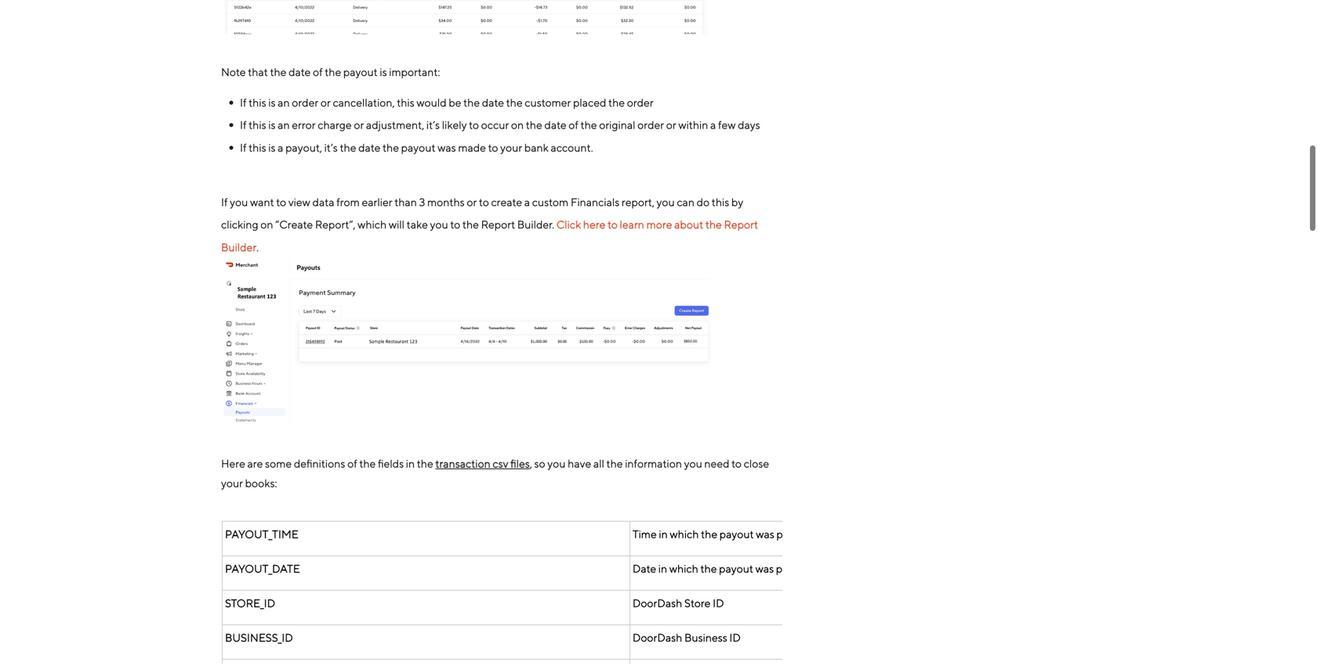 Task type: vqa. For each thing, say whether or not it's contained in the screenshot.
the topmost for
no



Task type: locate. For each thing, give the bounding box(es) containing it.
you right so
[[548, 457, 566, 470]]

0 vertical spatial of
[[313, 65, 323, 78]]

a left few
[[710, 118, 716, 131]]

0 vertical spatial paid
[[777, 528, 798, 541]]

0 horizontal spatial of
[[313, 65, 323, 78]]

1 horizontal spatial id
[[730, 631, 741, 644]]

original
[[599, 118, 636, 131]]

payout_time
[[225, 528, 298, 541]]

few
[[718, 118, 736, 131]]

0 horizontal spatial on
[[261, 218, 273, 231]]

the inside , so you have all the information you need to close your books:
[[607, 457, 623, 470]]

order up the original
[[627, 96, 654, 109]]

a
[[710, 118, 716, 131], [278, 141, 283, 154], [524, 196, 530, 209]]

report down create
[[481, 218, 515, 231]]

an for error
[[278, 118, 290, 131]]

your down here
[[221, 477, 243, 490]]

1 vertical spatial on
[[261, 218, 273, 231]]

report inside if you want to view data from earlier than 3 months or to create a custom financials report, you can do this by clicking on "create report", which will take you to the report builder.
[[481, 218, 515, 231]]

the right fields
[[417, 457, 433, 470]]

than
[[395, 196, 417, 209]]

report
[[481, 218, 515, 231], [724, 218, 758, 231]]

payout down time in which the payout was paid to your bank account
[[719, 562, 753, 575]]

an for order
[[278, 96, 290, 109]]

1 horizontal spatial on
[[511, 118, 524, 131]]

it's left likely on the left top
[[426, 118, 440, 131]]

1 vertical spatial bank
[[836, 528, 861, 541]]

the right that
[[270, 65, 287, 78]]

is left error
[[268, 118, 276, 131]]

on right occur on the top
[[511, 118, 524, 131]]

report,
[[622, 196, 655, 209]]

doordash down date
[[633, 597, 682, 610]]

payout up date in which the payout was paid to your bank account in the bottom of the page
[[720, 528, 754, 541]]

which up the doordash store id
[[669, 562, 698, 575]]

1 vertical spatial a
[[278, 141, 283, 154]]

store
[[685, 597, 711, 610]]

this
[[249, 96, 266, 109], [397, 96, 415, 109], [249, 118, 266, 131], [249, 141, 266, 154], [712, 196, 729, 209]]

to left view on the top left of the page
[[276, 196, 286, 209]]

id right business
[[730, 631, 741, 644]]

which
[[358, 218, 387, 231], [670, 528, 699, 541], [669, 562, 698, 575]]

which for date
[[669, 562, 698, 575]]

an left error
[[278, 118, 290, 131]]

0 vertical spatial a
[[710, 118, 716, 131]]

2 horizontal spatial of
[[569, 118, 579, 131]]

"create
[[275, 218, 313, 231]]

payout_date
[[225, 562, 300, 575]]

of up error
[[313, 65, 323, 78]]

this left by
[[712, 196, 729, 209]]

payout,
[[285, 141, 322, 154]]

to left create
[[479, 196, 489, 209]]

of right definitions
[[347, 457, 357, 470]]

click here to learn more about the report builder link
[[221, 218, 758, 254]]

.
[[257, 241, 259, 254]]

which right time
[[670, 528, 699, 541]]

note that the date of the payout is important:
[[221, 65, 440, 78]]

to inside click here to learn more about the report builder
[[608, 218, 618, 231]]

2 vertical spatial of
[[347, 457, 357, 470]]

made
[[458, 141, 486, 154]]

likely
[[442, 118, 467, 131]]

if this is an order or cancellation, this would be the date the customer placed the order
[[240, 96, 656, 109]]

1 vertical spatial id
[[730, 631, 741, 644]]

close
[[744, 457, 769, 470]]

paid for date in which the payout was paid to your bank account
[[776, 562, 797, 575]]

this for error
[[249, 118, 266, 131]]

this for payout,
[[249, 141, 266, 154]]

error
[[292, 118, 316, 131]]

report down by
[[724, 218, 758, 231]]

or down cancellation,
[[354, 118, 364, 131]]

the down charge
[[340, 141, 356, 154]]

will
[[389, 218, 405, 231]]

2 report from the left
[[724, 218, 758, 231]]

0 horizontal spatial it's
[[324, 141, 338, 154]]

was
[[438, 141, 456, 154], [756, 528, 775, 541], [756, 562, 774, 575]]

0 vertical spatial an
[[278, 96, 290, 109]]

a right create
[[524, 196, 530, 209]]

the down placed
[[581, 118, 597, 131]]

1 vertical spatial in
[[659, 528, 668, 541]]

the up store on the right of page
[[701, 562, 717, 575]]

is
[[380, 65, 387, 78], [268, 96, 276, 109], [268, 118, 276, 131], [268, 141, 276, 154]]

is left payout, on the left
[[268, 141, 276, 154]]

1 vertical spatial was
[[756, 528, 775, 541]]

is for payout,
[[268, 141, 276, 154]]

0 horizontal spatial id
[[713, 597, 724, 610]]

0 vertical spatial which
[[358, 218, 387, 231]]

1 vertical spatial which
[[670, 528, 699, 541]]

2 vertical spatial in
[[658, 562, 667, 575]]

1 an from the top
[[278, 96, 290, 109]]

earlier
[[362, 196, 392, 209]]

2 vertical spatial was
[[756, 562, 774, 575]]

was down likely on the left top
[[438, 141, 456, 154]]

2 vertical spatial a
[[524, 196, 530, 209]]

your
[[500, 141, 522, 154], [221, 477, 243, 490], [812, 528, 834, 541], [812, 562, 834, 575]]

it's
[[426, 118, 440, 131], [324, 141, 338, 154]]

this for order
[[249, 96, 266, 109]]

if for if this is an error charge or adjustment, it's likely to occur on the date of the original order or within a few days
[[240, 118, 247, 131]]

id right store on the right of page
[[713, 597, 724, 610]]

account
[[863, 528, 903, 541], [862, 562, 902, 575]]

date right that
[[289, 65, 311, 78]]

it's down charge
[[324, 141, 338, 154]]

was for date
[[756, 562, 774, 575]]

id
[[713, 597, 724, 610], [730, 631, 741, 644]]

bank for date in which the payout was paid to your bank account
[[836, 562, 860, 575]]

your down if this is an error charge or adjustment, it's likely to occur on the date of the original order or within a few days
[[500, 141, 522, 154]]

an up payout, on the left
[[278, 96, 290, 109]]

paid up date in which the payout was paid to your bank account in the bottom of the page
[[777, 528, 798, 541]]

bank
[[524, 141, 549, 154], [836, 528, 861, 541], [836, 562, 860, 575]]

to right here
[[608, 218, 618, 231]]

,
[[530, 457, 532, 470]]

or right months
[[467, 196, 477, 209]]

would
[[417, 96, 447, 109]]

bank for time in which the payout was paid to your bank account
[[836, 528, 861, 541]]

0 horizontal spatial report
[[481, 218, 515, 231]]

your inside , so you have all the information you need to close your books:
[[221, 477, 243, 490]]

in right time
[[659, 528, 668, 541]]

1 vertical spatial an
[[278, 118, 290, 131]]

about
[[674, 218, 703, 231]]

id for doordash business id
[[730, 631, 741, 644]]

0 vertical spatial it's
[[426, 118, 440, 131]]

1 doordash from the top
[[633, 597, 682, 610]]

0 vertical spatial id
[[713, 597, 724, 610]]

in
[[406, 457, 415, 470], [659, 528, 668, 541], [658, 562, 667, 575]]

here
[[583, 218, 606, 231]]

information
[[625, 457, 682, 470]]

order
[[292, 96, 318, 109], [627, 96, 654, 109], [638, 118, 664, 131]]

date
[[633, 562, 656, 575]]

doordash down the doordash store id
[[633, 631, 682, 644]]

on down want
[[261, 218, 273, 231]]

the right about
[[706, 218, 722, 231]]

or
[[321, 96, 331, 109], [354, 118, 364, 131], [666, 118, 676, 131], [467, 196, 477, 209]]

1 vertical spatial of
[[569, 118, 579, 131]]

0 horizontal spatial a
[[278, 141, 283, 154]]

have
[[568, 457, 591, 470]]

of
[[313, 65, 323, 78], [569, 118, 579, 131], [347, 457, 357, 470]]

in right date
[[658, 562, 667, 575]]

0 vertical spatial on
[[511, 118, 524, 131]]

you left can
[[657, 196, 675, 209]]

1 vertical spatial it's
[[324, 141, 338, 154]]

2 an from the top
[[278, 118, 290, 131]]

on inside if you want to view data from earlier than 3 months or to create a custom financials report, you can do this by clicking on "create report", which will take you to the report builder.
[[261, 218, 273, 231]]

payout down adjustment,
[[401, 141, 436, 154]]

click
[[556, 218, 581, 231]]

time
[[633, 528, 657, 541]]

1 horizontal spatial of
[[347, 457, 357, 470]]

days
[[738, 118, 760, 131]]

1 vertical spatial paid
[[776, 562, 797, 575]]

1 report from the left
[[481, 218, 515, 231]]

if inside if you want to view data from earlier than 3 months or to create a custom financials report, you can do this by clicking on "create report", which will take you to the report builder.
[[221, 196, 228, 209]]

1 horizontal spatial a
[[524, 196, 530, 209]]

this left error
[[249, 118, 266, 131]]

click here to learn more about the report builder
[[221, 218, 758, 254]]

this left payout, on the left
[[249, 141, 266, 154]]

0 vertical spatial account
[[863, 528, 903, 541]]

1 vertical spatial account
[[862, 562, 902, 575]]

to down months
[[450, 218, 460, 231]]

0 vertical spatial was
[[438, 141, 456, 154]]

to right need
[[732, 457, 742, 470]]

in right fields
[[406, 457, 415, 470]]

you
[[230, 196, 248, 209], [657, 196, 675, 209], [430, 218, 448, 231], [548, 457, 566, 470], [684, 457, 702, 470]]

was up date in which the payout was paid to your bank account in the bottom of the page
[[756, 528, 775, 541]]

the up if this is an error charge or adjustment, it's likely to occur on the date of the original order or within a few days
[[506, 96, 523, 109]]

a left payout, on the left
[[278, 141, 283, 154]]

paid
[[777, 528, 798, 541], [776, 562, 797, 575]]

the down months
[[463, 218, 479, 231]]

payout
[[343, 65, 378, 78], [401, 141, 436, 154], [720, 528, 754, 541], [719, 562, 753, 575]]

2 doordash from the top
[[633, 631, 682, 644]]

order right the original
[[638, 118, 664, 131]]

create
[[491, 196, 522, 209]]

the left fields
[[359, 457, 376, 470]]

0 vertical spatial doordash
[[633, 597, 682, 610]]

the
[[270, 65, 287, 78], [325, 65, 341, 78], [463, 96, 480, 109], [506, 96, 523, 109], [608, 96, 625, 109], [526, 118, 542, 131], [581, 118, 597, 131], [340, 141, 356, 154], [383, 141, 399, 154], [463, 218, 479, 231], [706, 218, 722, 231], [359, 457, 376, 470], [417, 457, 433, 470], [607, 457, 623, 470], [701, 528, 718, 541], [701, 562, 717, 575]]

is for order
[[268, 96, 276, 109]]

2 vertical spatial bank
[[836, 562, 860, 575]]

2 vertical spatial which
[[669, 562, 698, 575]]

the right all
[[607, 457, 623, 470]]

you left need
[[684, 457, 702, 470]]

1 horizontal spatial report
[[724, 218, 758, 231]]

if this is a payout, it's the date the payout was made to your bank account.
[[240, 141, 593, 154]]

date in which the payout was paid to your bank account
[[633, 562, 902, 575]]

if
[[240, 96, 247, 109], [240, 118, 247, 131], [240, 141, 247, 154], [221, 196, 228, 209]]

account for time in which the payout was paid to your bank account
[[863, 528, 903, 541]]

on
[[511, 118, 524, 131], [261, 218, 273, 231]]

which down earlier at the left of page
[[358, 218, 387, 231]]

business_id
[[225, 631, 293, 644]]

doordash
[[633, 597, 682, 610], [633, 631, 682, 644]]

of up account. at the left
[[569, 118, 579, 131]]

date
[[289, 65, 311, 78], [482, 96, 504, 109], [544, 118, 567, 131], [358, 141, 381, 154]]

custom
[[532, 196, 569, 209]]

cancellation,
[[333, 96, 395, 109]]

paid down time in which the payout was paid to your bank account
[[776, 562, 797, 575]]

or left within
[[666, 118, 676, 131]]

1 vertical spatial doordash
[[633, 631, 682, 644]]

to
[[469, 118, 479, 131], [488, 141, 498, 154], [276, 196, 286, 209], [479, 196, 489, 209], [450, 218, 460, 231], [608, 218, 618, 231], [732, 457, 742, 470], [800, 528, 810, 541], [800, 562, 810, 575]]

is down "note that the date of the payout is important:"
[[268, 96, 276, 109]]

was down time in which the payout was paid to your bank account
[[756, 562, 774, 575]]

this down that
[[249, 96, 266, 109]]



Task type: describe. For each thing, give the bounding box(es) containing it.
that
[[248, 65, 268, 78]]

which inside if you want to view data from earlier than 3 months or to create a custom financials report, you can do this by clicking on "create report", which will take you to the report builder.
[[358, 218, 387, 231]]

account.
[[551, 141, 593, 154]]

important:
[[389, 65, 440, 78]]

within
[[679, 118, 708, 131]]

store_id
[[225, 597, 275, 610]]

in for date
[[658, 562, 667, 575]]

if you want to view data from earlier than 3 months or to create a custom financials report, you can do this by clicking on "create report", which will take you to the report builder.
[[221, 196, 743, 231]]

your up date in which the payout was paid to your bank account in the bottom of the page
[[812, 528, 834, 541]]

books:
[[245, 477, 277, 490]]

or up charge
[[321, 96, 331, 109]]

payout up cancellation,
[[343, 65, 378, 78]]

a inside if you want to view data from earlier than 3 months or to create a custom financials report, you can do this by clicking on "create report", which will take you to the report builder.
[[524, 196, 530, 209]]

id for doordash store id
[[713, 597, 724, 610]]

doordash for doordash business id
[[633, 631, 682, 644]]

is for error
[[268, 118, 276, 131]]

definitions
[[294, 457, 345, 470]]

paid for time in which the payout was paid to your bank account
[[777, 528, 798, 541]]

be
[[449, 96, 461, 109]]

view
[[288, 196, 310, 209]]

fields
[[378, 457, 404, 470]]

2 horizontal spatial a
[[710, 118, 716, 131]]

date up occur on the top
[[482, 96, 504, 109]]

the right be
[[463, 96, 480, 109]]

the down customer
[[526, 118, 542, 131]]

the down adjustment,
[[383, 141, 399, 154]]

3
[[419, 196, 425, 209]]

transaction
[[436, 457, 491, 470]]

this up adjustment,
[[397, 96, 415, 109]]

the right time
[[701, 528, 718, 541]]

financials
[[571, 196, 620, 209]]

is left 'important:'
[[380, 65, 387, 78]]

time in which the payout was paid to your bank account
[[633, 528, 903, 541]]

the inside if you want to view data from earlier than 3 months or to create a custom financials report, you can do this by clicking on "create report", which will take you to the report builder.
[[463, 218, 479, 231]]

take
[[407, 218, 428, 231]]

by
[[731, 196, 743, 209]]

placed
[[573, 96, 606, 109]]

report inside click here to learn more about the report builder
[[724, 218, 758, 231]]

if for if this is a payout, it's the date the payout was made to your bank account.
[[240, 141, 247, 154]]

the inside click here to learn more about the report builder
[[706, 218, 722, 231]]

date down adjustment,
[[358, 141, 381, 154]]

0 vertical spatial bank
[[524, 141, 549, 154]]

in for time
[[659, 528, 668, 541]]

of for here are some definitions of the fields in the transaction csv files
[[347, 457, 357, 470]]

which for time
[[670, 528, 699, 541]]

charge
[[318, 118, 352, 131]]

if for if you want to view data from earlier than 3 months or to create a custom financials report, you can do this by clicking on "create report", which will take you to the report builder.
[[221, 196, 228, 209]]

all
[[593, 457, 604, 470]]

to right made
[[488, 141, 498, 154]]

do
[[697, 196, 710, 209]]

if this is an error charge or adjustment, it's likely to occur on the date of the original order or within a few days
[[240, 118, 762, 131]]

more
[[647, 218, 672, 231]]

your down time in which the payout was paid to your bank account
[[812, 562, 834, 575]]

account for date in which the payout was paid to your bank account
[[862, 562, 902, 575]]

doordash store id
[[633, 597, 724, 610]]

clicking
[[221, 218, 258, 231]]

0 vertical spatial in
[[406, 457, 415, 470]]

want
[[250, 196, 274, 209]]

doordash for doordash store id
[[633, 597, 682, 610]]

date down customer
[[544, 118, 567, 131]]

, so you have all the information you need to close your books:
[[221, 457, 769, 490]]

the up cancellation,
[[325, 65, 341, 78]]

from
[[337, 196, 360, 209]]

files
[[511, 457, 530, 470]]

learn
[[620, 218, 644, 231]]

csv
[[493, 457, 508, 470]]

need
[[704, 457, 730, 470]]

note
[[221, 65, 246, 78]]

was for time
[[756, 528, 775, 541]]

some
[[265, 457, 292, 470]]

business
[[685, 631, 727, 644]]

or inside if you want to view data from earlier than 3 months or to create a custom financials report, you can do this by clicking on "create report", which will take you to the report builder.
[[467, 196, 477, 209]]

order up error
[[292, 96, 318, 109]]

to up date in which the payout was paid to your bank account in the bottom of the page
[[800, 528, 810, 541]]

to right likely on the left top
[[469, 118, 479, 131]]

you right take
[[430, 218, 448, 231]]

doordash business id
[[633, 631, 741, 644]]

here are some definitions of the fields in the transaction csv files
[[221, 457, 530, 470]]

you up clicking
[[230, 196, 248, 209]]

1 horizontal spatial it's
[[426, 118, 440, 131]]

data
[[312, 196, 334, 209]]

to down time in which the payout was paid to your bank account
[[800, 562, 810, 575]]

this inside if you want to view data from earlier than 3 months or to create a custom financials report, you can do this by clicking on "create report", which will take you to the report builder.
[[712, 196, 729, 209]]

report",
[[315, 218, 356, 231]]

the up the original
[[608, 96, 625, 109]]

are
[[247, 457, 263, 470]]

occur
[[481, 118, 509, 131]]

so
[[534, 457, 545, 470]]

of for note that the date of the payout is important:
[[313, 65, 323, 78]]

here
[[221, 457, 245, 470]]

customer
[[525, 96, 571, 109]]

can
[[677, 196, 695, 209]]

months
[[427, 196, 465, 209]]

if for if this is an order or cancellation, this would be the date the customer placed the order
[[240, 96, 247, 109]]

builder
[[221, 241, 257, 254]]

builder.
[[517, 218, 554, 231]]

adjustment,
[[366, 118, 424, 131]]

to inside , so you have all the information you need to close your books:
[[732, 457, 742, 470]]



